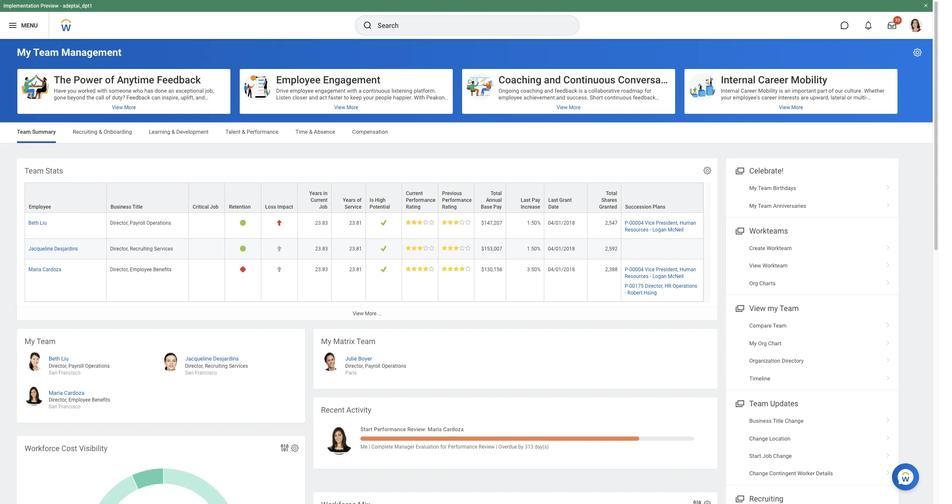 Task type: describe. For each thing, give the bounding box(es) containing it.
list for view my team
[[727, 318, 900, 388]]

coaching
[[499, 74, 542, 86]]

with
[[97, 88, 107, 94]]

items selected list
[[625, 266, 700, 297]]

my team birthdays
[[750, 185, 797, 192]]

years for service
[[343, 198, 356, 204]]

recruiting inside "tab list"
[[73, 129, 97, 135]]

this worker has a high retention risk - immediate action needed. image
[[240, 267, 246, 273]]

employee inside director, employee benefits san francisco
[[69, 398, 91, 404]]

recognize
[[85, 108, 109, 114]]

the loss of this employee would be moderate or significant to the organization. image
[[276, 267, 283, 273]]

23.81 for $130,156
[[349, 267, 362, 273]]

director, payroll operations san francisco
[[49, 364, 110, 376]]

my for my matrix team
[[321, 337, 332, 346]]

use
[[185, 101, 194, 108]]

p-00175 director, hr operations - robert hsing
[[625, 283, 698, 296]]

provides
[[593, 101, 613, 108]]

loss
[[265, 204, 276, 210]]

critical
[[193, 204, 209, 210]]

liu inside team stats element
[[40, 220, 47, 226]]

call
[[96, 95, 104, 101]]

an
[[168, 88, 174, 94]]

employee inside employee popup button
[[29, 204, 51, 210]]

julie boyer link
[[345, 354, 372, 362]]

my team management
[[17, 47, 122, 58]]

configure and view chart data image
[[693, 500, 703, 505]]

vice inside items selected list
[[645, 267, 655, 273]]

previous performance rating
[[442, 191, 472, 210]]

menu group image for celebrate!
[[734, 165, 746, 176]]

1 human from the top
[[680, 220, 697, 226]]

onboarding
[[104, 129, 132, 135]]

services for director, recruiting services san francisco
[[229, 364, 248, 369]]

chevron right image for my team anniversaries
[[883, 200, 894, 208]]

row containing maria cardoza
[[25, 260, 704, 302]]

beth inside list item
[[49, 356, 60, 362]]

compare
[[750, 323, 772, 330]]

start performance review:  maria cardoza
[[361, 427, 464, 433]]

logan inside items selected list
[[653, 274, 667, 280]]

director, for director, employee benefits san francisco
[[49, 398, 67, 404]]

employee engagement button
[[240, 69, 453, 114]]

chevron right image for organization directory
[[883, 355, 894, 364]]

years for current
[[309, 191, 322, 197]]

3.50%
[[527, 267, 541, 273]]

- down succession plans in the right of the page
[[650, 227, 652, 233]]

to left do
[[102, 101, 107, 108]]

04/01/2018 for 2,592
[[548, 246, 575, 252]]

cell for $147,207
[[189, 213, 225, 239]]

organization directory link
[[727, 353, 900, 370]]

1 vertical spatial org
[[759, 341, 767, 347]]

my team birthdays link
[[727, 180, 900, 197]]

julie boyer list item
[[321, 353, 516, 377]]

justify image
[[8, 20, 18, 31]]

pay inside total annual base pay
[[494, 204, 502, 210]]

me
[[361, 444, 368, 450]]

main content containing my team management
[[0, 39, 933, 505]]

jacqueline for jacqueline desjardins link within the list item
[[185, 356, 212, 362]]

beth liu link inside list item
[[49, 354, 69, 362]]

cardoza inside team stats element
[[43, 267, 61, 273]]

0 vertical spatial beth liu link
[[28, 219, 47, 226]]

and inside have you worked with someone who has done an exceptional job, gone beyond the call of duty?  feedback can inspire, uplift, and motivate recipients to do better.  remind your team to use 'anytime' feedback to recognize others.
[[196, 95, 205, 101]]

director, inside p-00175 director, hr operations - robert hsing
[[645, 283, 664, 289]]

cardoza inside list item
[[64, 390, 84, 397]]

employee
[[499, 95, 523, 101]]

cell up items selected list
[[622, 239, 704, 260]]

matrix
[[333, 337, 355, 346]]

0 horizontal spatial feedback
[[555, 88, 578, 94]]

0 vertical spatial of
[[105, 74, 114, 86]]

remind
[[133, 101, 151, 108]]

chevron right image for org charts
[[883, 278, 894, 286]]

to left use
[[179, 101, 184, 108]]

hsing
[[644, 290, 657, 296]]

list for celebrate!
[[727, 180, 900, 215]]

meets expectations - performance in line with a solid team contributor. image for $147,207
[[406, 220, 435, 225]]

2,388
[[606, 267, 618, 273]]

the loss of this employee would be catastrophic or critical to the organization. image
[[276, 220, 283, 226]]

human inside items selected list
[[680, 267, 697, 273]]

cell for $130,156
[[189, 260, 225, 302]]

increase
[[521, 204, 541, 210]]

timeline link
[[727, 370, 900, 388]]

rating for previous performance rating
[[442, 204, 457, 210]]

performance for start performance review:  maria cardoza
[[374, 427, 406, 433]]

maria cardoza inside team stats element
[[28, 267, 61, 273]]

is high potential button
[[366, 183, 402, 213]]

director, employee benefits
[[110, 267, 172, 273]]

the loss of this employee would be moderate or significant to the organization. image
[[276, 246, 283, 252]]

p- inside p-00175 director, hr operations - robert hsing
[[625, 283, 630, 289]]

start for start performance review:  maria cardoza
[[361, 427, 373, 433]]

2,592
[[606, 246, 618, 252]]

pay inside last pay increase
[[532, 198, 541, 204]]

0 horizontal spatial feedback
[[54, 108, 78, 114]]

desjardins for team stats element's jacqueline desjardins link
[[54, 246, 78, 252]]

workteam for view workteam
[[763, 263, 788, 269]]

director, for director, payroll operations san francisco
[[49, 364, 67, 369]]

details
[[817, 471, 834, 477]]

job inside years in current job
[[319, 204, 328, 210]]

operations inside p-00175 director, hr operations - robert hsing
[[673, 283, 698, 289]]

updates
[[771, 400, 799, 409]]

plans
[[653, 204, 666, 210]]

job,
[[205, 88, 214, 94]]

1 p- from the top
[[625, 220, 630, 226]]

recruiting inside team stats element
[[130, 246, 153, 252]]

last grant date button
[[545, 183, 587, 213]]

2 p- from the top
[[625, 267, 630, 273]]

maria inside team stats element
[[28, 267, 41, 273]]

robert
[[628, 290, 643, 296]]

operations for director, payroll operations
[[147, 220, 171, 226]]

start job change
[[750, 454, 792, 460]]

development
[[176, 129, 209, 135]]

cell for $153,007
[[189, 239, 225, 260]]

to down recipients
[[79, 108, 84, 114]]

view for view more ...
[[353, 311, 364, 317]]

configure and view chart data image
[[280, 443, 290, 454]]

33
[[896, 18, 901, 22]]

& for time
[[309, 129, 313, 135]]

view workteam
[[750, 263, 788, 269]]

stats
[[46, 167, 63, 175]]

inbox large image
[[889, 21, 897, 30]]

grant
[[560, 198, 572, 204]]

$153,007
[[482, 246, 503, 252]]

recipients
[[77, 101, 101, 108]]

1 horizontal spatial feedback
[[633, 95, 656, 101]]

complete
[[372, 444, 393, 450]]

team inside "tab list"
[[17, 129, 31, 135]]

change down updates
[[785, 418, 804, 425]]

team
[[165, 101, 177, 108]]

rating for current performance rating
[[406, 204, 421, 210]]

my team
[[25, 337, 56, 346]]

retention button
[[225, 183, 261, 213]]

23.81 for $153,007
[[349, 246, 362, 252]]

view more ...
[[353, 311, 382, 317]]

boyer
[[359, 356, 372, 362]]

23.83 for director, payroll operations
[[315, 220, 328, 226]]

contingent
[[770, 471, 797, 477]]

management
[[61, 47, 122, 58]]

business for business title change
[[750, 418, 772, 425]]

francisco for desjardins
[[195, 370, 217, 376]]

internal career mobility button
[[685, 69, 898, 114]]

menu banner
[[0, 0, 933, 39]]

someone
[[109, 88, 132, 94]]

...
[[378, 311, 382, 317]]

view for view workteam
[[750, 263, 762, 269]]

04/01/2018 for 2,547
[[548, 220, 575, 226]]

recruiting & onboarding
[[73, 129, 132, 135]]

configure team stats image
[[703, 166, 713, 175]]

date
[[549, 204, 559, 210]]

performance for previous performance rating
[[442, 198, 472, 204]]

the worker has been assessed as having high potential. image for $147,207
[[381, 220, 387, 226]]

maria cardoza link inside list item
[[49, 389, 84, 397]]

change location link
[[727, 430, 900, 448]]

my team element
[[17, 329, 305, 424]]

years in current job button
[[298, 183, 332, 213]]

implementation
[[3, 3, 39, 9]]

my matrix team element
[[314, 329, 718, 389]]

succession
[[626, 204, 652, 210]]

- up p-00175 director, hr operations - robert hsing link at bottom
[[650, 274, 652, 280]]

jacqueline desjardins for team stats element's jacqueline desjardins link
[[28, 246, 78, 252]]

1 vice from the top
[[645, 220, 655, 226]]

profile logan mcneil image
[[910, 19, 923, 34]]

jacqueline desjardins list item
[[161, 353, 298, 377]]

business title
[[111, 204, 143, 210]]

exceeds expectations - performance is excellent and generally surpassed expectations and required little to no supervision. image
[[406, 267, 435, 272]]

1.50% for $153,007
[[527, 246, 541, 252]]

menu group image for recruiting
[[734, 493, 746, 505]]

menu group image for team updates
[[734, 398, 746, 409]]

ongoing
[[499, 88, 519, 94]]

my for my team birthdays
[[750, 185, 757, 192]]

compare team link
[[727, 318, 900, 335]]

chevron right image for change location
[[883, 433, 894, 441]]

tab list containing team summary
[[8, 123, 925, 143]]

have
[[54, 88, 66, 94]]

configure this page image
[[913, 47, 923, 58]]

exceptional
[[176, 88, 204, 94]]

this worker has low retention risk. image
[[240, 246, 246, 252]]

& for learning
[[172, 129, 175, 135]]

view workteam link
[[727, 257, 900, 275]]

last grant date
[[549, 198, 572, 210]]

title for business title
[[132, 204, 143, 210]]

the
[[87, 95, 94, 101]]

me  |  complete manager evaluation for performance review  |  overdue by 313 day(s)
[[361, 444, 549, 450]]

beth liu list item
[[25, 353, 161, 377]]

continuous
[[564, 74, 616, 86]]

directory
[[782, 358, 804, 365]]

coaching
[[521, 88, 543, 94]]

for inside ongoing coaching and feedback is a collaborative roadmap for employee achievement and success.  short continuous feedback cycles to plan, act, access and modify provides acknowledgement, correction and positive outcomes.
[[645, 88, 652, 94]]

change down start job change
[[750, 471, 769, 477]]

row containing years in current job
[[25, 183, 704, 213]]

performance for current performance rating
[[406, 198, 436, 204]]

my team anniversaries link
[[727, 197, 900, 215]]

menu group image
[[734, 225, 746, 237]]

organization directory
[[750, 358, 804, 365]]

francisco for cardoza
[[59, 405, 81, 410]]

1 logan from the top
[[653, 227, 667, 233]]

recent activity element
[[314, 398, 718, 470]]

san for maria cardoza
[[49, 405, 57, 410]]

act,
[[535, 101, 544, 108]]

change up start job change
[[750, 436, 769, 442]]

you
[[68, 88, 76, 94]]

2 p-00004 vice president, human resources - logan mcneil link from the top
[[625, 266, 697, 280]]

1 horizontal spatial feedback
[[127, 95, 150, 101]]

list for team updates
[[727, 413, 900, 483]]

meets expectations - performance in line with a solid team contributor. image for $153,007
[[406, 246, 435, 251]]

director, payroll operations paris
[[345, 364, 407, 376]]

- inside 'menu' banner
[[60, 3, 62, 9]]

operations for director, payroll operations paris
[[382, 364, 407, 369]]

coaching and continuous conversations
[[499, 74, 684, 86]]

jacqueline for team stats element's jacqueline desjardins link
[[28, 246, 53, 252]]

time & absence
[[296, 129, 335, 135]]

business for business title
[[111, 204, 131, 210]]

who
[[133, 88, 143, 94]]

payroll inside team stats element
[[130, 220, 145, 226]]

maria inside recent activity element
[[428, 427, 442, 433]]



Task type: vqa. For each thing, say whether or not it's contained in the screenshot.
bottom 23.83
yes



Task type: locate. For each thing, give the bounding box(es) containing it.
feedback up 'an'
[[157, 74, 201, 86]]

1 vertical spatial p-00004 vice president, human resources - logan mcneil
[[625, 267, 697, 280]]

start for start job change
[[750, 454, 762, 460]]

1 horizontal spatial title
[[773, 418, 784, 425]]

chevron right image for compare team
[[883, 320, 894, 329]]

1 vertical spatial p-00004 vice president, human resources - logan mcneil link
[[625, 266, 697, 280]]

0 vertical spatial 1.50%
[[527, 220, 541, 226]]

san for jacqueline desjardins
[[185, 370, 194, 376]]

2 human from the top
[[680, 267, 697, 273]]

1 & from the left
[[99, 129, 102, 135]]

of inside years of service
[[357, 198, 362, 204]]

workteam for create workteam
[[767, 245, 792, 252]]

performance right "talent"
[[247, 129, 279, 135]]

view down create
[[750, 263, 762, 269]]

beth liu link down employee popup button
[[28, 219, 47, 226]]

my inside my team element
[[25, 337, 35, 346]]

1.50% down the increase
[[527, 220, 541, 226]]

chevron right image for create workteam
[[883, 242, 894, 251]]

1 horizontal spatial total
[[606, 191, 618, 197]]

total for total annual base pay
[[491, 191, 502, 197]]

1 23.83 from the top
[[315, 220, 328, 226]]

& left "onboarding"
[[99, 129, 102, 135]]

president, inside items selected list
[[656, 267, 679, 273]]

2 meets expectations - performance in line with a solid team contributor. image from the top
[[406, 246, 435, 251]]

0 vertical spatial vice
[[645, 220, 655, 226]]

1 vertical spatial 1.50%
[[527, 246, 541, 252]]

0 horizontal spatial current
[[311, 198, 328, 204]]

benefits down beth liu list item on the left
[[92, 398, 110, 404]]

3 row from the top
[[25, 239, 704, 260]]

resources down "succession"
[[625, 227, 649, 233]]

the worker has been assessed as having high potential. image for $130,156
[[381, 267, 387, 273]]

in
[[324, 191, 328, 197]]

2,547
[[606, 220, 618, 226]]

paris
[[345, 370, 357, 376]]

2 vertical spatial 23.83
[[315, 267, 328, 273]]

menu group image
[[734, 165, 746, 176], [734, 303, 746, 314], [734, 398, 746, 409], [734, 493, 746, 505]]

menu group image left team updates
[[734, 398, 746, 409]]

of
[[105, 74, 114, 86], [106, 95, 111, 101], [357, 198, 362, 204]]

jacqueline desjardins inside team stats element
[[28, 246, 78, 252]]

desjardins inside list item
[[213, 356, 239, 362]]

change contingent worker details link
[[727, 466, 900, 483]]

performance inside "tab list"
[[247, 129, 279, 135]]

3 chevron right image from the top
[[883, 415, 894, 424]]

julie
[[345, 356, 357, 362]]

1 horizontal spatial desjardins
[[213, 356, 239, 362]]

maria cardoza list item
[[25, 387, 161, 411]]

0 horizontal spatial desjardins
[[54, 246, 78, 252]]

chevron right image for my team birthdays
[[883, 182, 894, 191]]

chevron right image for my org chart
[[883, 338, 894, 346]]

0 horizontal spatial job
[[210, 204, 219, 210]]

san inside director, employee benefits san francisco
[[49, 405, 57, 410]]

1 rating from the left
[[406, 204, 421, 210]]

san inside director, payroll operations san francisco
[[49, 370, 57, 376]]

configure workforce cost visibility image
[[290, 444, 300, 454]]

0 horizontal spatial beth
[[28, 220, 39, 226]]

performance up complete
[[374, 427, 406, 433]]

total annual base pay
[[481, 191, 502, 210]]

1 horizontal spatial |
[[496, 444, 498, 450]]

chevron right image for view workteam
[[883, 260, 894, 269]]

beth liu inside list item
[[49, 356, 69, 362]]

pay
[[532, 198, 541, 204], [494, 204, 502, 210]]

francisco inside director, payroll operations san francisco
[[59, 370, 81, 376]]

business inside popup button
[[111, 204, 131, 210]]

1 horizontal spatial benefits
[[153, 267, 172, 273]]

1 horizontal spatial last
[[549, 198, 559, 204]]

this worker has low retention risk. image
[[240, 220, 246, 226]]

cell
[[189, 213, 225, 239], [189, 239, 225, 260], [622, 239, 704, 260], [189, 260, 225, 302]]

2 00004 from the top
[[630, 267, 644, 273]]

2 23.81 from the top
[[349, 246, 362, 252]]

beth liu link up director, payroll operations san francisco
[[49, 354, 69, 362]]

title up director, payroll operations
[[132, 204, 143, 210]]

human down succession plans popup button
[[680, 220, 697, 226]]

mcneil
[[668, 227, 684, 233], [668, 274, 684, 280]]

1 horizontal spatial for
[[645, 88, 652, 94]]

job inside list
[[763, 454, 772, 460]]

4 row from the top
[[25, 260, 704, 302]]

desjardins for jacqueline desjardins link within the list item
[[213, 356, 239, 362]]

chevron right image inside timeline link
[[883, 373, 894, 381]]

years up service
[[343, 198, 356, 204]]

2 vertical spatial cardoza
[[444, 427, 464, 433]]

payroll inside director, payroll operations san francisco
[[69, 364, 84, 369]]

0 horizontal spatial jacqueline desjardins link
[[28, 245, 78, 252]]

beth down my team
[[49, 356, 60, 362]]

8 chevron right image from the top
[[883, 433, 894, 441]]

1 vertical spatial 00004
[[630, 267, 644, 273]]

0 horizontal spatial rating
[[406, 204, 421, 210]]

chevron right image inside change location link
[[883, 433, 894, 441]]

julie boyer
[[345, 356, 372, 362]]

p-
[[625, 220, 630, 226], [625, 267, 630, 273], [625, 283, 630, 289]]

operations inside director, payroll operations paris
[[382, 364, 407, 369]]

0 vertical spatial org
[[750, 281, 759, 287]]

job for critical job
[[210, 204, 219, 210]]

for right evaluation
[[441, 444, 447, 450]]

0 vertical spatial p-
[[625, 220, 630, 226]]

logan down "plans"
[[653, 227, 667, 233]]

positive
[[536, 108, 555, 114]]

meets expectations - performance in line with a solid team contributor. image
[[406, 220, 435, 225], [406, 246, 435, 251]]

chevron right image for timeline
[[883, 373, 894, 381]]

feedback up the acknowledgement,
[[633, 95, 656, 101]]

potential
[[370, 204, 390, 210]]

2 resources from the top
[[625, 274, 649, 280]]

2 vice from the top
[[645, 267, 655, 273]]

chevron right image inside view workteam 'link'
[[883, 260, 894, 269]]

1 vertical spatial meets expectations - performance in line with a solid team contributor. image
[[406, 246, 435, 251]]

0 vertical spatial p-00004 vice president, human resources - logan mcneil link
[[625, 219, 697, 233]]

0 horizontal spatial benefits
[[92, 398, 110, 404]]

benefits for director, employee benefits san francisco
[[92, 398, 110, 404]]

p-00004 vice president, human resources - logan mcneil link
[[625, 219, 697, 233], [625, 266, 697, 280]]

3 p- from the top
[[625, 283, 630, 289]]

mcneil for first p-00004 vice president, human resources - logan mcneil link from the bottom of the team stats element
[[668, 274, 684, 280]]

team stats element
[[17, 159, 718, 321]]

benefits for director, employee benefits
[[153, 267, 172, 273]]

years of service button
[[332, 183, 366, 213]]

payroll inside director, payroll operations paris
[[365, 364, 381, 369]]

last for last grant date
[[549, 198, 559, 204]]

business title change
[[750, 418, 804, 425]]

vice up p-00175 director, hr operations - robert hsing link at bottom
[[645, 267, 655, 273]]

1 horizontal spatial current
[[406, 191, 423, 197]]

francisco for liu
[[59, 370, 81, 376]]

23.83 for director, recruiting services
[[315, 246, 328, 252]]

p- right 2,388 at the bottom right of the page
[[625, 267, 630, 273]]

preview
[[41, 3, 59, 9]]

adeptai_dpt1
[[63, 3, 92, 9]]

1 vertical spatial jacqueline desjardins link
[[185, 354, 239, 362]]

beth inside team stats element
[[28, 220, 39, 226]]

manager
[[395, 444, 415, 450]]

2 row from the top
[[25, 213, 704, 239]]

org charts link
[[727, 275, 900, 293]]

2 total from the left
[[606, 191, 618, 197]]

of up do
[[106, 95, 111, 101]]

employee inside the 'employee engagement' button
[[276, 74, 321, 86]]

performance down the previous
[[442, 198, 472, 204]]

outcomes.
[[556, 108, 582, 114]]

mcneil up hr
[[668, 274, 684, 280]]

maria cardoza link
[[28, 266, 61, 273], [49, 389, 84, 397]]

beth liu link
[[28, 219, 47, 226], [49, 354, 69, 362]]

internal
[[721, 74, 756, 86]]

logan up p-00175 director, hr operations - robert hsing link at bottom
[[653, 274, 667, 280]]

1 horizontal spatial beth liu link
[[49, 354, 69, 362]]

jacqueline desjardins for jacqueline desjardins link within the list item
[[185, 356, 239, 362]]

job for start job change
[[763, 454, 772, 460]]

my inside my team birthdays link
[[750, 185, 757, 192]]

1 vertical spatial mcneil
[[668, 274, 684, 280]]

payroll up maria cardoza list item
[[69, 364, 84, 369]]

last for last pay increase
[[521, 198, 531, 204]]

current down in
[[311, 198, 328, 204]]

2 horizontal spatial cardoza
[[444, 427, 464, 433]]

the
[[54, 74, 71, 86]]

total up annual
[[491, 191, 502, 197]]

0 horizontal spatial beth liu
[[28, 220, 47, 226]]

cell left this worker has low retention risk. icon
[[189, 239, 225, 260]]

payroll down boyer
[[365, 364, 381, 369]]

2 23.83 from the top
[[315, 246, 328, 252]]

director, inside "director, recruiting services san francisco"
[[185, 364, 204, 369]]

0 vertical spatial resources
[[625, 227, 649, 233]]

francisco inside "director, recruiting services san francisco"
[[195, 370, 217, 376]]

1 chevron right image from the top
[[883, 355, 894, 364]]

1 horizontal spatial business
[[750, 418, 772, 425]]

absence
[[314, 129, 335, 135]]

job inside popup button
[[210, 204, 219, 210]]

org charts
[[750, 281, 776, 287]]

0 vertical spatial 04/01/2018
[[548, 220, 575, 226]]

0 vertical spatial maria cardoza
[[28, 267, 61, 273]]

create workteam link
[[727, 240, 900, 257]]

director, recruiting services san francisco
[[185, 364, 248, 376]]

my inside my org chart link
[[750, 341, 757, 347]]

23.83 for director, employee benefits
[[315, 267, 328, 273]]

- left robert
[[625, 290, 627, 296]]

director, inside director, payroll operations paris
[[345, 364, 364, 369]]

0 horizontal spatial pay
[[494, 204, 502, 210]]

1 vertical spatial benefits
[[92, 398, 110, 404]]

1 horizontal spatial job
[[319, 204, 328, 210]]

1 vertical spatial beth liu link
[[49, 354, 69, 362]]

maria inside list item
[[49, 390, 63, 397]]

retention
[[229, 204, 251, 210]]

celebrate!
[[750, 167, 784, 175]]

is
[[579, 88, 583, 94]]

view for view my team
[[750, 304, 766, 313]]

plan,
[[522, 101, 534, 108]]

2 & from the left
[[172, 129, 175, 135]]

list containing business title change
[[727, 413, 900, 483]]

2 p-00004 vice president, human resources - logan mcneil from the top
[[625, 267, 697, 280]]

the worker has been assessed as having high potential. image down the worker has been assessed as having high potential. icon
[[381, 267, 387, 273]]

change
[[785, 418, 804, 425], [750, 436, 769, 442], [774, 454, 792, 460], [750, 471, 769, 477]]

jacqueline desjardins link inside list item
[[185, 354, 239, 362]]

cell left this worker has a high retention risk - immediate action needed. icon
[[189, 260, 225, 302]]

title for business title change
[[773, 418, 784, 425]]

p-00004 vice president, human resources - logan mcneil
[[625, 220, 697, 233], [625, 267, 697, 280]]

0 horizontal spatial years
[[309, 191, 322, 197]]

recruiting inside "director, recruiting services san francisco"
[[205, 364, 228, 369]]

1 vertical spatial cardoza
[[64, 390, 84, 397]]

2 the worker has been assessed as having high potential. image from the top
[[381, 267, 387, 273]]

org left 'chart'
[[759, 341, 767, 347]]

& right time
[[309, 129, 313, 135]]

1 vertical spatial maria cardoza
[[49, 390, 84, 397]]

0 vertical spatial start
[[361, 427, 373, 433]]

1 chevron right image from the top
[[883, 182, 894, 191]]

1 vertical spatial title
[[773, 418, 784, 425]]

last up date
[[549, 198, 559, 204]]

benefits
[[153, 267, 172, 273], [92, 398, 110, 404]]

operations inside director, payroll operations san francisco
[[85, 364, 110, 369]]

start up me
[[361, 427, 373, 433]]

1 horizontal spatial maria
[[49, 390, 63, 397]]

5 chevron right image from the top
[[883, 468, 894, 477]]

1 the worker has been assessed as having high potential. image from the top
[[381, 220, 387, 226]]

org left charts
[[750, 281, 759, 287]]

list containing my team birthdays
[[727, 180, 900, 215]]

desjardins
[[54, 246, 78, 252], [213, 356, 239, 362]]

1 horizontal spatial pay
[[532, 198, 541, 204]]

00004 inside items selected list
[[630, 267, 644, 273]]

demo_f070.png image
[[326, 427, 354, 455]]

1 04/01/2018 from the top
[[548, 220, 575, 226]]

1 horizontal spatial liu
[[61, 356, 69, 362]]

title inside popup button
[[132, 204, 143, 210]]

1 vertical spatial president,
[[656, 267, 679, 273]]

rating right is high potential "popup button"
[[406, 204, 421, 210]]

$130,156
[[482, 267, 503, 273]]

meets expectations - performance in line with a solid team contributor. image up exceeds expectations - performance is excellent and generally surpassed expectations and required little to no supervision. image
[[406, 246, 435, 251]]

0 vertical spatial jacqueline desjardins
[[28, 246, 78, 252]]

3 23.81 from the top
[[349, 267, 362, 273]]

close environment banner image
[[924, 3, 929, 8]]

my
[[768, 304, 779, 313]]

my for my org chart
[[750, 341, 757, 347]]

francisco inside director, employee benefits san francisco
[[59, 405, 81, 410]]

desjardins inside team stats element
[[54, 246, 78, 252]]

current
[[406, 191, 423, 197], [311, 198, 328, 204]]

4 menu group image from the top
[[734, 493, 746, 505]]

performance left previous performance rating popup button
[[406, 198, 436, 204]]

list inside my team element
[[25, 348, 298, 417]]

1 horizontal spatial beth liu
[[49, 356, 69, 362]]

summary
[[32, 129, 56, 135]]

list for workteams
[[727, 240, 900, 293]]

0 horizontal spatial last
[[521, 198, 531, 204]]

1 vertical spatial jacqueline desjardins
[[185, 356, 239, 362]]

main content
[[0, 39, 933, 505]]

start down change location
[[750, 454, 762, 460]]

mobility
[[791, 74, 828, 86]]

to inside ongoing coaching and feedback is a collaborative roadmap for employee achievement and success.  short continuous feedback cycles to plan, act, access and modify provides acknowledgement, correction and positive outcomes.
[[516, 101, 521, 108]]

search image
[[363, 20, 373, 31]]

1 last from the left
[[521, 198, 531, 204]]

2 chevron right image from the top
[[883, 373, 894, 381]]

liu down employee popup button
[[40, 220, 47, 226]]

3 23.83 from the top
[[315, 267, 328, 273]]

total for total shares granted
[[606, 191, 618, 197]]

1 horizontal spatial jacqueline
[[185, 356, 212, 362]]

0 vertical spatial beth
[[28, 220, 39, 226]]

succession plans
[[626, 204, 666, 210]]

beth liu down employee popup button
[[28, 220, 47, 226]]

23.81 for $147,207
[[349, 220, 362, 226]]

1 vertical spatial for
[[441, 444, 447, 450]]

feedback down motivate
[[54, 108, 78, 114]]

team stats
[[25, 167, 63, 175]]

duty?
[[112, 95, 125, 101]]

vice down succession plans in the right of the page
[[645, 220, 655, 226]]

my for my team anniversaries
[[750, 203, 757, 209]]

current inside the current performance rating
[[406, 191, 423, 197]]

view left more on the bottom of the page
[[353, 311, 364, 317]]

total inside total annual base pay
[[491, 191, 502, 197]]

4 chevron right image from the top
[[883, 260, 894, 269]]

payroll for beth liu
[[69, 364, 84, 369]]

0 horizontal spatial jacqueline
[[28, 246, 53, 252]]

pay up the increase
[[532, 198, 541, 204]]

1 vertical spatial services
[[229, 364, 248, 369]]

p-00004 vice president, human resources - logan mcneil link up hr
[[625, 266, 697, 280]]

4 chevron right image from the top
[[883, 451, 894, 459]]

chevron right image inside my team anniversaries link
[[883, 200, 894, 208]]

start inside list
[[750, 454, 762, 460]]

for down conversations
[[645, 88, 652, 94]]

1 vertical spatial logan
[[653, 274, 667, 280]]

services
[[154, 246, 173, 252], [229, 364, 248, 369]]

notifications large image
[[865, 21, 873, 30]]

2 vertical spatial feedback
[[54, 108, 78, 114]]

& right learning
[[172, 129, 175, 135]]

menu group image left celebrate!
[[734, 165, 746, 176]]

beth liu inside team stats element
[[28, 220, 47, 226]]

maria
[[28, 267, 41, 273], [49, 390, 63, 397], [428, 427, 442, 433]]

row containing jacqueline desjardins
[[25, 239, 704, 260]]

1 president, from the top
[[656, 220, 679, 226]]

1 mcneil from the top
[[668, 227, 684, 233]]

tab list
[[8, 123, 925, 143]]

view left my
[[750, 304, 766, 313]]

2 vertical spatial 23.81
[[349, 267, 362, 273]]

1 resources from the top
[[625, 227, 649, 233]]

Search Workday  search field
[[378, 16, 562, 35]]

1 vertical spatial 04/01/2018
[[548, 246, 575, 252]]

director, for director, payroll operations paris
[[345, 364, 364, 369]]

1 menu group image from the top
[[734, 165, 746, 176]]

business
[[111, 204, 131, 210], [750, 418, 772, 425]]

director, for director, payroll operations
[[110, 220, 129, 226]]

services for director, recruiting services
[[154, 246, 173, 252]]

short
[[590, 95, 603, 101]]

chevron right image inside change contingent worker details link
[[883, 468, 894, 477]]

2 president, from the top
[[656, 267, 679, 273]]

chevron right image inside my org chart link
[[883, 338, 894, 346]]

| right me
[[369, 444, 370, 450]]

chevron right image
[[883, 355, 894, 364], [883, 373, 894, 381], [883, 415, 894, 424], [883, 451, 894, 459], [883, 468, 894, 477]]

4 & from the left
[[309, 129, 313, 135]]

workforce
[[25, 445, 60, 454]]

menu group image left my
[[734, 303, 746, 314]]

mcneil down succession plans popup button
[[668, 227, 684, 233]]

- inside p-00175 director, hr operations - robert hsing
[[625, 290, 627, 296]]

2 04/01/2018 from the top
[[548, 246, 575, 252]]

list containing compare team
[[727, 318, 900, 388]]

2 logan from the top
[[653, 274, 667, 280]]

current right is high potential "popup button"
[[406, 191, 423, 197]]

menu group image right 'configure workforce mix' icon
[[734, 493, 746, 505]]

director, for director, recruiting services
[[110, 246, 129, 252]]

1 p-00004 vice president, human resources - logan mcneil from the top
[[625, 220, 697, 233]]

director, for director, employee benefits
[[110, 267, 129, 273]]

1 p-00004 vice president, human resources - logan mcneil link from the top
[[625, 219, 697, 233]]

performance left the "review"
[[448, 444, 478, 450]]

beth liu
[[28, 220, 47, 226], [49, 356, 69, 362]]

view inside team stats element
[[353, 311, 364, 317]]

23.83 right the loss of this employee would be moderate or significant to the organization. icon
[[315, 267, 328, 273]]

chevron right image inside organization directory link
[[883, 355, 894, 364]]

workteam down workteams
[[767, 245, 792, 252]]

human up p-00175 director, hr operations - robert hsing link at bottom
[[680, 267, 697, 273]]

chevron right image inside my team birthdays link
[[883, 182, 894, 191]]

talent
[[226, 129, 241, 135]]

p-00004 vice president, human resources - logan mcneil link down "plans"
[[625, 219, 697, 233]]

23.83 down years in current job
[[315, 220, 328, 226]]

2 | from the left
[[496, 444, 498, 450]]

1 vertical spatial vice
[[645, 267, 655, 273]]

total inside total shares granted
[[606, 191, 618, 197]]

total shares granted
[[600, 191, 618, 210]]

operations for director, payroll operations san francisco
[[85, 364, 110, 369]]

feedback down who
[[127, 95, 150, 101]]

2 last from the left
[[549, 198, 559, 204]]

1 vertical spatial years
[[343, 198, 356, 204]]

menu button
[[0, 12, 49, 39]]

chevron right image for start job change
[[883, 451, 894, 459]]

$147,207
[[482, 220, 503, 226]]

my for my team
[[25, 337, 35, 346]]

business title change link
[[727, 413, 900, 430]]

0 vertical spatial meets expectations - performance in line with a solid team contributor. image
[[406, 220, 435, 225]]

previous
[[442, 191, 462, 197]]

cardoza inside recent activity element
[[444, 427, 464, 433]]

anniversaries
[[774, 203, 807, 209]]

p-00004 vice president, human resources - logan mcneil inside items selected list
[[625, 267, 697, 280]]

0 vertical spatial business
[[111, 204, 131, 210]]

0 vertical spatial cardoza
[[43, 267, 61, 273]]

2 mcneil from the top
[[668, 274, 684, 280]]

benefits inside director, employee benefits san francisco
[[92, 398, 110, 404]]

1 vertical spatial pay
[[494, 204, 502, 210]]

beth liu up director, payroll operations san francisco
[[49, 356, 69, 362]]

1 vertical spatial maria
[[49, 390, 63, 397]]

1 horizontal spatial beth
[[49, 356, 60, 362]]

1 vertical spatial beth liu
[[49, 356, 69, 362]]

business inside list
[[750, 418, 772, 425]]

1 horizontal spatial years
[[343, 198, 356, 204]]

years inside years of service
[[343, 198, 356, 204]]

2 vertical spatial 04/01/2018
[[548, 267, 575, 273]]

6 chevron right image from the top
[[883, 320, 894, 329]]

& right "talent"
[[242, 129, 245, 135]]

others.
[[110, 108, 127, 114]]

jacqueline desjardins link for my team element
[[185, 354, 239, 362]]

san for beth liu
[[49, 370, 57, 376]]

of inside have you worked with someone who has done an exceptional job, gone beyond the call of duty?  feedback can inspire, uplift, and motivate recipients to do better.  remind your team to use 'anytime' feedback to recognize others.
[[106, 95, 111, 101]]

employee
[[276, 74, 321, 86], [29, 204, 51, 210], [130, 267, 152, 273], [69, 398, 91, 404]]

achievement
[[524, 95, 555, 101]]

workteam inside 'link'
[[763, 263, 788, 269]]

1 vertical spatial the worker has been assessed as having high potential. image
[[381, 267, 387, 273]]

& for talent
[[242, 129, 245, 135]]

1 vertical spatial human
[[680, 267, 697, 273]]

years
[[309, 191, 322, 197], [343, 198, 356, 204]]

1.50% for $147,207
[[527, 220, 541, 226]]

chart
[[769, 341, 782, 347]]

23.83 right the loss of this employee would be moderate or significant to the organization. image
[[315, 246, 328, 252]]

0 vertical spatial 23.83
[[315, 220, 328, 226]]

0 vertical spatial human
[[680, 220, 697, 226]]

0 horizontal spatial liu
[[40, 220, 47, 226]]

3 chevron right image from the top
[[883, 242, 894, 251]]

5 chevron right image from the top
[[883, 278, 894, 286]]

1 vertical spatial feedback
[[127, 95, 150, 101]]

director, for director, recruiting services san francisco
[[185, 364, 204, 369]]

& for recruiting
[[99, 129, 102, 135]]

1 vertical spatial workteam
[[763, 263, 788, 269]]

1 horizontal spatial jacqueline desjardins link
[[185, 354, 239, 362]]

jacqueline inside list item
[[185, 356, 212, 362]]

learning
[[149, 129, 170, 135]]

total up shares on the top of page
[[606, 191, 618, 197]]

3 04/01/2018 from the top
[[548, 267, 575, 273]]

meets expectations - performance in line with a solid team contributor. image down the current performance rating
[[406, 220, 435, 225]]

row
[[25, 183, 704, 213], [25, 213, 704, 239], [25, 239, 704, 260], [25, 260, 704, 302]]

1 total from the left
[[491, 191, 502, 197]]

04/01/2018 for 2,388
[[548, 267, 575, 273]]

00004 up 00175 at the bottom of page
[[630, 267, 644, 273]]

2 vertical spatial of
[[357, 198, 362, 204]]

feedback up success.
[[555, 88, 578, 94]]

0 horizontal spatial start
[[361, 427, 373, 433]]

chevron right image for business title change
[[883, 415, 894, 424]]

critical job
[[193, 204, 219, 210]]

to left plan,
[[516, 101, 521, 108]]

chevron right image for change contingent worker details
[[883, 468, 894, 477]]

org inside "link"
[[750, 281, 759, 287]]

chevron right image inside 'org charts' "link"
[[883, 278, 894, 286]]

jacqueline desjardins inside list item
[[185, 356, 239, 362]]

liu
[[40, 220, 47, 226], [61, 356, 69, 362]]

title up location
[[773, 418, 784, 425]]

liu inside list item
[[61, 356, 69, 362]]

0 horizontal spatial beth liu link
[[28, 219, 47, 226]]

313
[[525, 444, 534, 450]]

0 horizontal spatial jacqueline desjardins
[[28, 246, 78, 252]]

impact
[[278, 204, 293, 210]]

my for my team management
[[17, 47, 31, 58]]

director, inside director, payroll operations san francisco
[[49, 364, 67, 369]]

3 & from the left
[[242, 129, 245, 135]]

1 23.81 from the top
[[349, 220, 362, 226]]

for inside recent activity element
[[441, 444, 447, 450]]

implementation preview -   adeptai_dpt1
[[3, 3, 92, 9]]

visibility
[[79, 445, 108, 454]]

list containing create workteam
[[727, 240, 900, 293]]

2 chevron right image from the top
[[883, 200, 894, 208]]

beth down employee popup button
[[28, 220, 39, 226]]

last
[[521, 198, 531, 204], [549, 198, 559, 204]]

p-00004 vice president, human resources - logan mcneil down "plans"
[[625, 220, 697, 233]]

0 horizontal spatial cardoza
[[43, 267, 61, 273]]

mcneil for second p-00004 vice president, human resources - logan mcneil link from the bottom of the team stats element
[[668, 227, 684, 233]]

list containing beth liu
[[25, 348, 298, 417]]

0 vertical spatial president,
[[656, 220, 679, 226]]

0 vertical spatial maria cardoza link
[[28, 266, 61, 273]]

0 vertical spatial the worker has been assessed as having high potential. image
[[381, 220, 387, 226]]

payroll for julie boyer
[[365, 364, 381, 369]]

rating inside the current performance rating
[[406, 204, 421, 210]]

years inside years in current job
[[309, 191, 322, 197]]

3 menu group image from the top
[[734, 398, 746, 409]]

00004 down "succession"
[[630, 220, 644, 226]]

7 chevron right image from the top
[[883, 338, 894, 346]]

beth liu for beth liu link in list item
[[49, 356, 69, 362]]

jacqueline desjardins link for team stats element
[[28, 245, 78, 252]]

1 meets expectations - performance in line with a solid team contributor. image from the top
[[406, 220, 435, 225]]

2 rating from the left
[[442, 204, 457, 210]]

internal career mobility
[[721, 74, 828, 86]]

0 vertical spatial current
[[406, 191, 423, 197]]

job
[[210, 204, 219, 210], [319, 204, 328, 210], [763, 454, 772, 460]]

0 horizontal spatial services
[[154, 246, 173, 252]]

do
[[108, 101, 115, 108]]

better.
[[116, 101, 131, 108]]

current inside years in current job
[[311, 198, 328, 204]]

director, recruiting services
[[110, 246, 173, 252]]

0 vertical spatial years
[[309, 191, 322, 197]]

| right the "review"
[[496, 444, 498, 450]]

2 1.50% from the top
[[527, 246, 541, 252]]

1 vertical spatial business
[[750, 418, 772, 425]]

rating down the previous
[[442, 204, 457, 210]]

job down in
[[319, 204, 328, 210]]

chevron right image inside "compare team" link
[[883, 320, 894, 329]]

chevron right image inside create workteam link
[[883, 242, 894, 251]]

chevron right image inside business title change link
[[883, 415, 894, 424]]

director, inside director, employee benefits san francisco
[[49, 398, 67, 404]]

pay down annual
[[494, 204, 502, 210]]

list
[[727, 180, 900, 215], [727, 240, 900, 293], [727, 318, 900, 388], [25, 348, 298, 417], [727, 413, 900, 483]]

birthdays
[[774, 185, 797, 192]]

chevron right image inside start job change link
[[883, 451, 894, 459]]

resources up 00175 at the bottom of page
[[625, 274, 649, 280]]

2 horizontal spatial payroll
[[365, 364, 381, 369]]

motivate
[[54, 101, 75, 108]]

for
[[645, 88, 652, 94], [441, 444, 447, 450]]

liu up director, payroll operations san francisco
[[61, 356, 69, 362]]

president, down "plans"
[[656, 220, 679, 226]]

mcneil inside items selected list
[[668, 274, 684, 280]]

by
[[519, 444, 524, 450]]

change up contingent
[[774, 454, 792, 460]]

resources inside items selected list
[[625, 274, 649, 280]]

configure workforce mix image
[[703, 501, 713, 505]]

title inside list
[[773, 418, 784, 425]]

view
[[750, 263, 762, 269], [750, 304, 766, 313], [353, 311, 364, 317]]

1.50% up 3.50%
[[527, 246, 541, 252]]

job right the critical
[[210, 204, 219, 210]]

workteam down create workteam
[[763, 263, 788, 269]]

2 menu group image from the top
[[734, 303, 746, 314]]

row containing beth liu
[[25, 213, 704, 239]]

total
[[491, 191, 502, 197], [606, 191, 618, 197]]

my org chart link
[[727, 335, 900, 353]]

start inside recent activity element
[[361, 427, 373, 433]]

business up change location
[[750, 418, 772, 425]]

1 row from the top
[[25, 183, 704, 213]]

maria cardoza inside maria cardoza list item
[[49, 390, 84, 397]]

the worker has been assessed as having high potential. image
[[381, 220, 387, 226], [381, 267, 387, 273]]

rating inside previous performance rating
[[442, 204, 457, 210]]

create workteam
[[750, 245, 792, 252]]

continuous
[[605, 95, 632, 101]]

job down change location
[[763, 454, 772, 460]]

0 vertical spatial for
[[645, 88, 652, 94]]

2 horizontal spatial feedback
[[157, 74, 201, 86]]

payroll down business title in the top left of the page
[[130, 220, 145, 226]]

jacqueline inside team stats element
[[28, 246, 53, 252]]

23.83
[[315, 220, 328, 226], [315, 246, 328, 252], [315, 267, 328, 273]]

the worker has been assessed as having high potential. image
[[381, 246, 387, 252]]

of up with
[[105, 74, 114, 86]]

chevron right image
[[883, 182, 894, 191], [883, 200, 894, 208], [883, 242, 894, 251], [883, 260, 894, 269], [883, 278, 894, 286], [883, 320, 894, 329], [883, 338, 894, 346], [883, 433, 894, 441]]

p- up robert
[[625, 283, 630, 289]]

0 vertical spatial benefits
[[153, 267, 172, 273]]

workforce cost visibility element
[[17, 437, 305, 505]]

0 horizontal spatial for
[[441, 444, 447, 450]]

1 1.50% from the top
[[527, 220, 541, 226]]

1 | from the left
[[369, 444, 370, 450]]

1 00004 from the top
[[630, 220, 644, 226]]

- right preview
[[60, 3, 62, 9]]

my inside "my matrix team" element
[[321, 337, 332, 346]]

menu group image for view my team
[[734, 303, 746, 314]]



